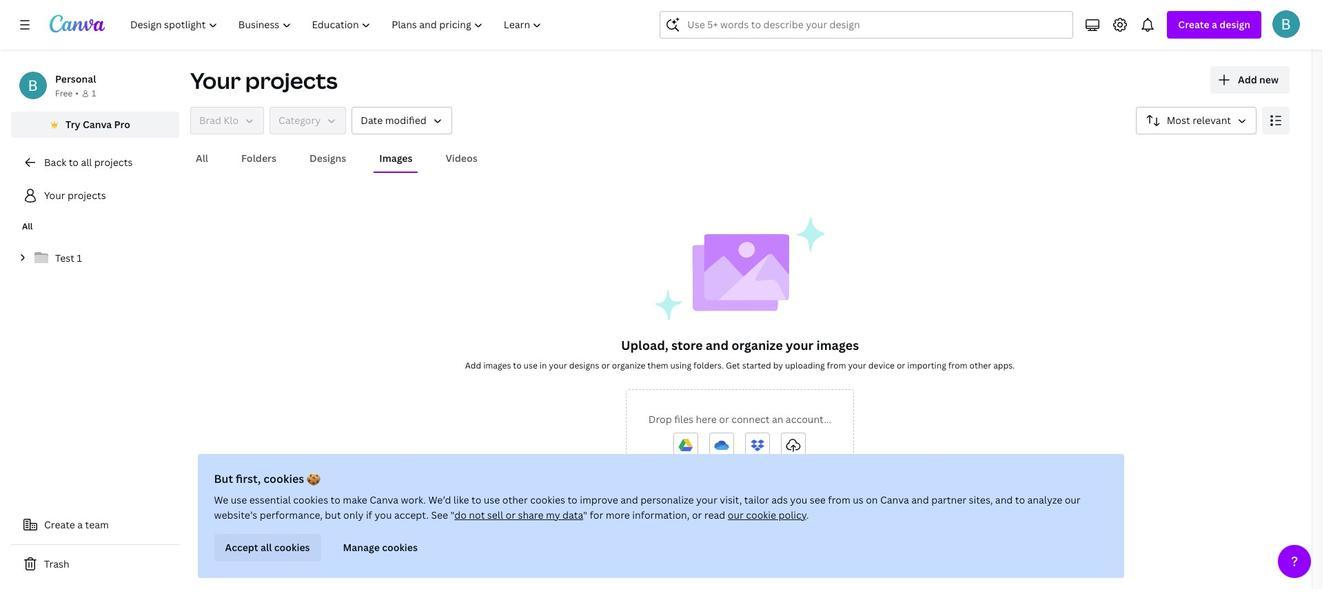Task type: describe. For each thing, give the bounding box(es) containing it.
on
[[867, 494, 879, 507]]

1 inside test 1 "link"
[[77, 252, 82, 265]]

accept all cookies button
[[215, 535, 321, 562]]

or right sell
[[506, 509, 516, 522]]

create for create a design
[[1179, 18, 1210, 31]]

connect
[[732, 413, 770, 426]]

1 horizontal spatial use
[[484, 494, 501, 507]]

cookies inside button
[[383, 541, 418, 555]]

design
[[1220, 18, 1251, 31]]

designs button
[[304, 146, 352, 172]]

or left read
[[693, 509, 703, 522]]

device
[[869, 360, 895, 372]]

0 horizontal spatial images
[[484, 360, 511, 372]]

most relevant
[[1168, 114, 1232, 127]]

a for design
[[1213, 18, 1218, 31]]

images button
[[374, 146, 418, 172]]

create a design button
[[1168, 11, 1262, 39]]

see
[[432, 509, 449, 522]]

improve
[[581, 494, 619, 507]]

data
[[563, 509, 584, 522]]

cookies up essential
[[264, 472, 305, 487]]

2 vertical spatial projects
[[68, 189, 106, 202]]

to right "back"
[[69, 156, 79, 169]]

a for team
[[77, 519, 83, 532]]

1 horizontal spatial canva
[[370, 494, 399, 507]]

0 horizontal spatial organize
[[612, 360, 646, 372]]

in
[[540, 360, 547, 372]]

but
[[325, 509, 342, 522]]

add new button
[[1211, 66, 1291, 94]]

using
[[671, 360, 692, 372]]

team
[[85, 519, 109, 532]]

all button
[[190, 146, 214, 172]]

information,
[[633, 509, 690, 522]]

accept
[[226, 541, 259, 555]]

analyze
[[1028, 494, 1063, 507]]

date
[[361, 114, 383, 127]]

images
[[380, 152, 413, 165]]

your up the "uploading"
[[786, 337, 814, 354]]

if
[[367, 509, 373, 522]]

try
[[66, 118, 80, 131]]

manage
[[344, 541, 380, 555]]

top level navigation element
[[121, 11, 554, 39]]

and left partner
[[912, 494, 930, 507]]

we'd
[[429, 494, 452, 507]]

2 horizontal spatial canva
[[881, 494, 910, 507]]

test 1 link
[[11, 244, 179, 273]]

read
[[705, 509, 726, 522]]

or right 'device'
[[897, 360, 906, 372]]

get
[[726, 360, 741, 372]]

we use essential cookies to make canva work. we'd like to use other cookies to improve and personalize your visit, tailor ads you see from us on canva and partner sites, and to analyze our website's performance, but only if you accept. see "
[[215, 494, 1082, 522]]

category
[[279, 114, 321, 127]]

essential
[[250, 494, 291, 507]]

modified
[[385, 114, 427, 127]]

0 vertical spatial all
[[81, 156, 92, 169]]

most
[[1168, 114, 1191, 127]]

your inside we use essential cookies to make canva work. we'd like to use other cookies to improve and personalize your visit, tailor ads you see from us on canva and partner sites, and to analyze our website's performance, but only if you accept. see "
[[697, 494, 718, 507]]

uploading
[[786, 360, 825, 372]]

create a team button
[[11, 512, 179, 539]]

work.
[[401, 494, 427, 507]]

our inside we use essential cookies to make canva work. we'd like to use other cookies to improve and personalize your visit, tailor ads you see from us on canva and partner sites, and to analyze our website's performance, but only if you accept. see "
[[1066, 494, 1082, 507]]

manage cookies
[[344, 541, 418, 555]]

canva inside button
[[83, 118, 112, 131]]

Date modified button
[[352, 107, 452, 135]]

files
[[675, 413, 694, 426]]

do not sell or share my data " for more information, or read our cookie policy .
[[455, 509, 810, 522]]

to inside upload, store and organize your images add images to use in your designs or organize them using folders. get started by uploading from your device or importing from other apps.
[[513, 360, 522, 372]]

pro
[[114, 118, 130, 131]]

back to all projects link
[[11, 149, 179, 177]]

but first, cookies 🍪 dialog
[[198, 455, 1125, 579]]

0 vertical spatial projects
[[245, 66, 338, 95]]

ads
[[772, 494, 789, 507]]

our cookie policy link
[[729, 509, 807, 522]]

for
[[590, 509, 604, 522]]

make
[[343, 494, 368, 507]]

not
[[470, 509, 486, 522]]

0 vertical spatial your projects
[[190, 66, 338, 95]]

upload,
[[621, 337, 669, 354]]

try canva pro
[[66, 118, 130, 131]]

create for create a team
[[44, 519, 75, 532]]

and inside upload, store and organize your images add images to use in your designs or organize them using folders. get started by uploading from your device or importing from other apps.
[[706, 337, 729, 354]]

from right importing
[[949, 360, 968, 372]]

test
[[55, 252, 74, 265]]

my
[[547, 509, 561, 522]]

see
[[811, 494, 827, 507]]

1 vertical spatial all
[[22, 221, 33, 232]]

do not sell or share my data link
[[455, 509, 584, 522]]

we
[[215, 494, 229, 507]]

accept all cookies
[[226, 541, 310, 555]]

sites,
[[970, 494, 994, 507]]

add new
[[1239, 73, 1280, 86]]

" inside we use essential cookies to make canva work. we'd like to use other cookies to improve and personalize your visit, tailor ads you see from us on canva and partner sites, and to analyze our website's performance, but only if you accept. see "
[[451, 509, 455, 522]]

personal
[[55, 72, 96, 86]]

Owner button
[[190, 107, 264, 135]]

free •
[[55, 88, 79, 99]]

started
[[743, 360, 772, 372]]



Task type: vqa. For each thing, say whether or not it's contained in the screenshot.
THE THANKSGIVING TURKEY DINNER image's $
no



Task type: locate. For each thing, give the bounding box(es) containing it.
1 horizontal spatial other
[[970, 360, 992, 372]]

sell
[[488, 509, 504, 522]]

you right if
[[375, 509, 392, 522]]

images up the "uploading"
[[817, 337, 860, 354]]

all inside button
[[261, 541, 272, 555]]

personalize
[[641, 494, 695, 507]]

trash
[[44, 558, 69, 571]]

1 horizontal spatial all
[[261, 541, 272, 555]]

your right in
[[549, 360, 568, 372]]

0 horizontal spatial use
[[231, 494, 248, 507]]

a left the team
[[77, 519, 83, 532]]

create a design
[[1179, 18, 1251, 31]]

visit,
[[721, 494, 743, 507]]

0 horizontal spatial your
[[44, 189, 65, 202]]

0 horizontal spatial you
[[375, 509, 392, 522]]

Search search field
[[688, 12, 1047, 38]]

relevant
[[1193, 114, 1232, 127]]

and right "sites," at the bottom right of the page
[[996, 494, 1014, 507]]

brad klo
[[199, 114, 239, 127]]

to right like
[[472, 494, 482, 507]]

manage cookies button
[[332, 535, 429, 562]]

1 horizontal spatial a
[[1213, 18, 1218, 31]]

create inside button
[[44, 519, 75, 532]]

organize down upload,
[[612, 360, 646, 372]]

to up data
[[568, 494, 578, 507]]

your projects link
[[11, 182, 179, 210]]

add
[[1239, 73, 1258, 86], [465, 360, 482, 372]]

0 vertical spatial add
[[1239, 73, 1258, 86]]

images left in
[[484, 360, 511, 372]]

all inside button
[[196, 152, 208, 165]]

back to all projects
[[44, 156, 133, 169]]

1 horizontal spatial our
[[1066, 494, 1082, 507]]

0 horizontal spatial other
[[503, 494, 529, 507]]

accept.
[[395, 509, 429, 522]]

and up the folders.
[[706, 337, 729, 354]]

your up read
[[697, 494, 718, 507]]

brad
[[199, 114, 221, 127]]

store
[[672, 337, 703, 354]]

organize
[[732, 337, 783, 354], [612, 360, 646, 372]]

a
[[1213, 18, 1218, 31], [77, 519, 83, 532]]

and up do not sell or share my data " for more information, or read our cookie policy .
[[621, 494, 639, 507]]

"
[[451, 509, 455, 522], [584, 509, 588, 522]]

to left in
[[513, 360, 522, 372]]

a inside dropdown button
[[1213, 18, 1218, 31]]

0 vertical spatial a
[[1213, 18, 1218, 31]]

1 vertical spatial our
[[729, 509, 744, 522]]

0 horizontal spatial all
[[81, 156, 92, 169]]

folders button
[[236, 146, 282, 172]]

other
[[970, 360, 992, 372], [503, 494, 529, 507]]

use up sell
[[484, 494, 501, 507]]

images
[[817, 337, 860, 354], [484, 360, 511, 372]]

Sort by button
[[1137, 107, 1257, 135]]

drop
[[649, 413, 672, 426]]

use up website's
[[231, 494, 248, 507]]

or right designs
[[602, 360, 610, 372]]

upload, store and organize your images add images to use in your designs or organize them using folders. get started by uploading from your device or importing from other apps.
[[465, 337, 1016, 372]]

but
[[215, 472, 234, 487]]

0 horizontal spatial a
[[77, 519, 83, 532]]

performance,
[[260, 509, 323, 522]]

cookies
[[264, 472, 305, 487], [294, 494, 329, 507], [531, 494, 566, 507], [275, 541, 310, 555], [383, 541, 418, 555]]

apps.
[[994, 360, 1016, 372]]

•
[[75, 88, 79, 99]]

your projects up the klo
[[190, 66, 338, 95]]

your left 'device'
[[849, 360, 867, 372]]

partner
[[932, 494, 967, 507]]

0 vertical spatial our
[[1066, 494, 1082, 507]]

1 horizontal spatial all
[[196, 152, 208, 165]]

cookies down performance,
[[275, 541, 310, 555]]

to left analyze
[[1016, 494, 1026, 507]]

test 1
[[55, 252, 82, 265]]

do
[[455, 509, 467, 522]]

use inside upload, store and organize your images add images to use in your designs or organize them using folders. get started by uploading from your device or importing from other apps.
[[524, 360, 538, 372]]

us
[[854, 494, 864, 507]]

create left the design
[[1179, 18, 1210, 31]]

0 vertical spatial your
[[190, 66, 241, 95]]

designs
[[310, 152, 346, 165]]

1 vertical spatial your projects
[[44, 189, 106, 202]]

you
[[791, 494, 808, 507], [375, 509, 392, 522]]

our down "visit,"
[[729, 509, 744, 522]]

1 horizontal spatial add
[[1239, 73, 1258, 86]]

from inside we use essential cookies to make canva work. we'd like to use other cookies to improve and personalize your visit, tailor ads you see from us on canva and partner sites, and to analyze our website's performance, but only if you accept. see "
[[829, 494, 851, 507]]

from
[[827, 360, 847, 372], [949, 360, 968, 372], [829, 494, 851, 507]]

1 horizontal spatial organize
[[732, 337, 783, 354]]

canva right try
[[83, 118, 112, 131]]

by
[[774, 360, 784, 372]]

importing
[[908, 360, 947, 372]]

" left for
[[584, 509, 588, 522]]

0 horizontal spatial all
[[22, 221, 33, 232]]

policy
[[779, 509, 807, 522]]

1 horizontal spatial create
[[1179, 18, 1210, 31]]

0 horizontal spatial add
[[465, 360, 482, 372]]

canva right "on"
[[881, 494, 910, 507]]

all right accept
[[261, 541, 272, 555]]

" right see
[[451, 509, 455, 522]]

only
[[344, 509, 364, 522]]

0 vertical spatial you
[[791, 494, 808, 507]]

from left us
[[829, 494, 851, 507]]

0 horizontal spatial your projects
[[44, 189, 106, 202]]

date modified
[[361, 114, 427, 127]]

0 horizontal spatial "
[[451, 509, 455, 522]]

brad klo image
[[1273, 10, 1301, 38]]

organize up started
[[732, 337, 783, 354]]

add inside dropdown button
[[1239, 73, 1258, 86]]

a left the design
[[1213, 18, 1218, 31]]

designs
[[570, 360, 600, 372]]

klo
[[224, 114, 239, 127]]

canva up if
[[370, 494, 399, 507]]

or right here
[[720, 413, 730, 426]]

1 horizontal spatial your
[[190, 66, 241, 95]]

Category button
[[270, 107, 346, 135]]

0 horizontal spatial create
[[44, 519, 75, 532]]

here
[[696, 413, 717, 426]]

cookies down 🍪
[[294, 494, 329, 507]]

your projects down back to all projects
[[44, 189, 106, 202]]

projects
[[245, 66, 338, 95], [94, 156, 133, 169], [68, 189, 106, 202]]

website's
[[215, 509, 258, 522]]

our right analyze
[[1066, 494, 1082, 507]]

1 vertical spatial create
[[44, 519, 75, 532]]

other left the apps.
[[970, 360, 992, 372]]

0 horizontal spatial our
[[729, 509, 744, 522]]

create left the team
[[44, 519, 75, 532]]

create a team
[[44, 519, 109, 532]]

cookie
[[747, 509, 777, 522]]

0 vertical spatial organize
[[732, 337, 783, 354]]

all
[[196, 152, 208, 165], [22, 221, 33, 232]]

1 vertical spatial 1
[[77, 252, 82, 265]]

cookies inside button
[[275, 541, 310, 555]]

0 horizontal spatial 1
[[77, 252, 82, 265]]

account...
[[786, 413, 832, 426]]

free
[[55, 88, 73, 99]]

drop files here or connect an account...
[[649, 413, 832, 426]]

1 vertical spatial projects
[[94, 156, 133, 169]]

1 horizontal spatial 1
[[92, 88, 96, 99]]

folders.
[[694, 360, 724, 372]]

0 horizontal spatial canva
[[83, 118, 112, 131]]

2 horizontal spatial use
[[524, 360, 538, 372]]

1 horizontal spatial you
[[791, 494, 808, 507]]

folders
[[241, 152, 277, 165]]

1 vertical spatial images
[[484, 360, 511, 372]]

1 right test
[[77, 252, 82, 265]]

you up policy
[[791, 494, 808, 507]]

1 horizontal spatial your projects
[[190, 66, 338, 95]]

but first, cookies 🍪
[[215, 472, 321, 487]]

to up but on the bottom left
[[331, 494, 341, 507]]

0 vertical spatial other
[[970, 360, 992, 372]]

1 vertical spatial other
[[503, 494, 529, 507]]

other up do not sell or share my data link
[[503, 494, 529, 507]]

1 horizontal spatial images
[[817, 337, 860, 354]]

create inside dropdown button
[[1179, 18, 1210, 31]]

our
[[1066, 494, 1082, 507], [729, 509, 744, 522]]

more
[[606, 509, 631, 522]]

🍪
[[307, 472, 321, 487]]

1 vertical spatial organize
[[612, 360, 646, 372]]

projects up your projects link
[[94, 156, 133, 169]]

back
[[44, 156, 66, 169]]

your up brad klo
[[190, 66, 241, 95]]

add inside upload, store and organize your images add images to use in your designs or organize them using folders. get started by uploading from your device or importing from other apps.
[[465, 360, 482, 372]]

from right the "uploading"
[[827, 360, 847, 372]]

them
[[648, 360, 669, 372]]

use left in
[[524, 360, 538, 372]]

projects down back to all projects
[[68, 189, 106, 202]]

1 vertical spatial all
[[261, 541, 272, 555]]

all right "back"
[[81, 156, 92, 169]]

1 " from the left
[[451, 509, 455, 522]]

an
[[772, 413, 784, 426]]

videos
[[446, 152, 478, 165]]

other inside we use essential cookies to make canva work. we'd like to use other cookies to improve and personalize your visit, tailor ads you see from us on canva and partner sites, and to analyze our website's performance, but only if you accept. see "
[[503, 494, 529, 507]]

1 horizontal spatial "
[[584, 509, 588, 522]]

None search field
[[660, 11, 1074, 39]]

cookies up my at the bottom
[[531, 494, 566, 507]]

0 vertical spatial 1
[[92, 88, 96, 99]]

0 vertical spatial images
[[817, 337, 860, 354]]

canva
[[83, 118, 112, 131], [370, 494, 399, 507], [881, 494, 910, 507]]

1 vertical spatial your
[[44, 189, 65, 202]]

1 vertical spatial you
[[375, 509, 392, 522]]

first,
[[236, 472, 261, 487]]

1 vertical spatial a
[[77, 519, 83, 532]]

a inside button
[[77, 519, 83, 532]]

1 right •
[[92, 88, 96, 99]]

to
[[69, 156, 79, 169], [513, 360, 522, 372], [331, 494, 341, 507], [472, 494, 482, 507], [568, 494, 578, 507], [1016, 494, 1026, 507]]

other inside upload, store and organize your images add images to use in your designs or organize them using folders. get started by uploading from your device or importing from other apps.
[[970, 360, 992, 372]]

2 " from the left
[[584, 509, 588, 522]]

your
[[190, 66, 241, 95], [44, 189, 65, 202]]

cookies down accept.
[[383, 541, 418, 555]]

1 vertical spatial add
[[465, 360, 482, 372]]

projects up "category"
[[245, 66, 338, 95]]

.
[[807, 509, 810, 522]]

try canva pro button
[[11, 112, 179, 138]]

new
[[1260, 73, 1280, 86]]

0 vertical spatial all
[[196, 152, 208, 165]]

your
[[786, 337, 814, 354], [549, 360, 568, 372], [849, 360, 867, 372], [697, 494, 718, 507]]

0 vertical spatial create
[[1179, 18, 1210, 31]]

your down "back"
[[44, 189, 65, 202]]

and
[[706, 337, 729, 354], [621, 494, 639, 507], [912, 494, 930, 507], [996, 494, 1014, 507]]

like
[[454, 494, 470, 507]]



